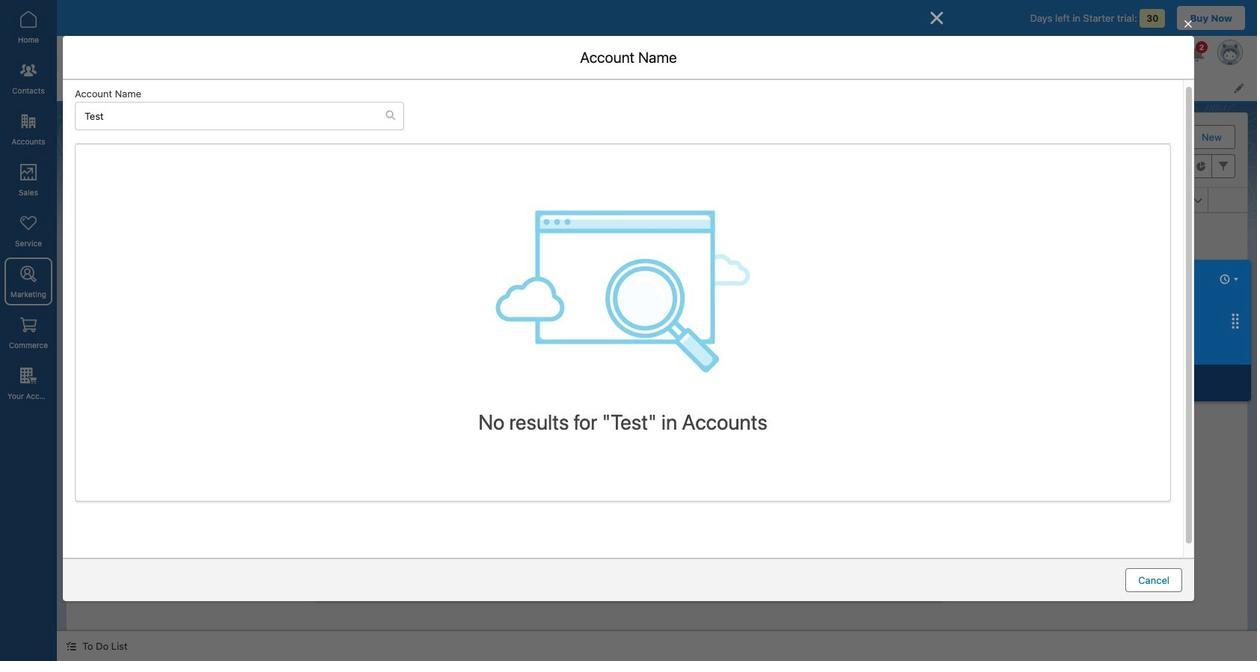 Task type: describe. For each thing, give the bounding box(es) containing it.
action element
[[1209, 188, 1248, 213]]

3 list item from the left
[[319, 73, 402, 101]]

4 list item from the left
[[402, 73, 466, 101]]

Last Name text field
[[346, 262, 901, 286]]

title element
[[493, 188, 681, 213]]

First Name text field
[[346, 220, 901, 244]]

text default image
[[66, 641, 76, 652]]

item number image
[[67, 188, 112, 212]]

phone element
[[672, 188, 851, 213]]

inverse image
[[928, 9, 946, 27]]

action image
[[1209, 188, 1248, 212]]



Task type: locate. For each thing, give the bounding box(es) containing it.
contact owner alias element
[[1030, 188, 1218, 213]]

None text field
[[346, 373, 901, 397], [346, 469, 901, 512], [346, 373, 901, 397], [346, 469, 901, 512]]

text default image
[[386, 110, 396, 121]]

list item
[[153, 73, 231, 101], [231, 73, 319, 101], [319, 73, 402, 101], [402, 73, 466, 101]]

Search All Contacts list view. search field
[[880, 154, 1060, 178]]

2 list item from the left
[[231, 73, 319, 101]]

all contacts|contacts|list view element
[[66, 112, 1249, 631]]

status inside all contacts|contacts|list view element
[[547, 319, 768, 499]]

list
[[153, 73, 1258, 101]]

Search Accounts... text field
[[76, 102, 386, 129]]

1 list item from the left
[[153, 73, 231, 101]]

item number element
[[67, 188, 112, 213]]

status
[[547, 319, 768, 499]]



Task type: vqa. For each thing, say whether or not it's contained in the screenshot.
1st Select an Option Text Field from right
no



